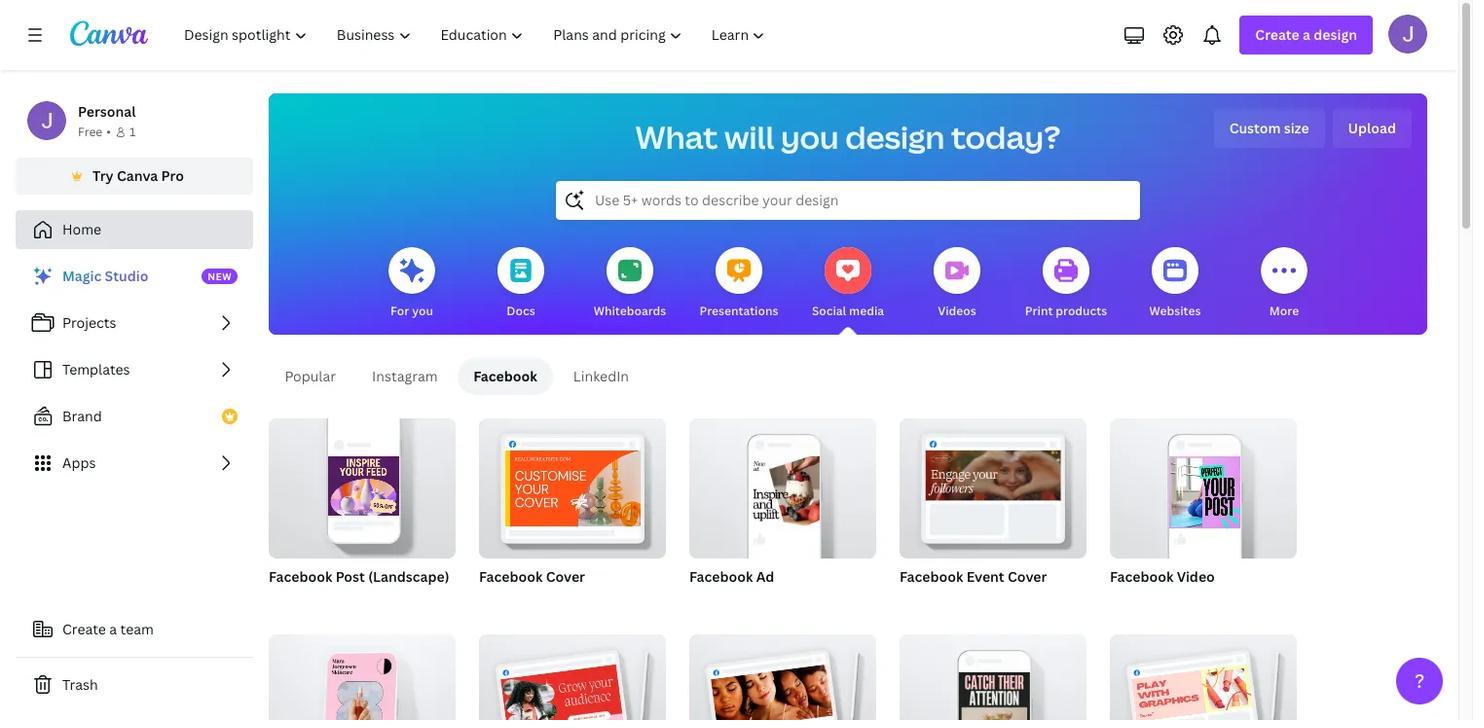 Task type: locate. For each thing, give the bounding box(es) containing it.
facebook inside group
[[479, 568, 543, 586]]

linkedin
[[574, 367, 629, 386]]

facebook inside 'group'
[[1110, 568, 1174, 586]]

1 horizontal spatial you
[[781, 116, 839, 158]]

popular
[[285, 367, 336, 386]]

0 horizontal spatial create
[[62, 620, 106, 639]]

1 horizontal spatial create
[[1256, 25, 1300, 44]]

brand link
[[16, 397, 253, 436]]

for
[[391, 303, 409, 319]]

1 vertical spatial you
[[412, 303, 433, 319]]

•
[[106, 124, 111, 140]]

create inside button
[[62, 620, 106, 639]]

new
[[208, 270, 232, 283]]

facebook for facebook event cover
[[900, 568, 964, 586]]

custom size button
[[1214, 109, 1325, 148]]

0 horizontal spatial a
[[109, 620, 117, 639]]

0 vertical spatial a
[[1303, 25, 1311, 44]]

1 horizontal spatial a
[[1303, 25, 1311, 44]]

social
[[812, 303, 847, 319]]

try canva pro button
[[16, 158, 253, 195]]

Search search field
[[595, 182, 1102, 219]]

you inside button
[[412, 303, 433, 319]]

linkedin button
[[557, 358, 646, 395]]

what
[[636, 116, 718, 158]]

free
[[78, 124, 103, 140]]

facebook post (landscape) 940 × 788 px
[[269, 568, 450, 610]]

0 vertical spatial create
[[1256, 25, 1300, 44]]

facebook inside button
[[474, 367, 538, 386]]

facebook for facebook
[[474, 367, 538, 386]]

group
[[269, 411, 456, 559], [479, 411, 666, 559], [690, 411, 877, 559], [900, 411, 1087, 559], [1110, 411, 1297, 559], [269, 627, 456, 721], [479, 627, 666, 721], [690, 627, 877, 721], [900, 627, 1087, 721], [1110, 627, 1297, 721]]

you
[[781, 116, 839, 158], [412, 303, 433, 319]]

create up custom size
[[1256, 25, 1300, 44]]

facebook for facebook video
[[1110, 568, 1174, 586]]

1 horizontal spatial cover
[[1008, 568, 1047, 586]]

design left jacob simon image
[[1314, 25, 1358, 44]]

cover
[[546, 568, 585, 586], [1008, 568, 1047, 586]]

apps
[[62, 454, 96, 472]]

personal
[[78, 102, 136, 121]]

post
[[336, 568, 365, 586]]

facebook for facebook cover
[[479, 568, 543, 586]]

more
[[1270, 303, 1300, 319]]

1 vertical spatial a
[[109, 620, 117, 639]]

media
[[849, 303, 885, 319]]

2 cover from the left
[[1008, 568, 1047, 586]]

studio
[[105, 267, 148, 285]]

videos
[[938, 303, 977, 319]]

social media
[[812, 303, 885, 319]]

1 vertical spatial design
[[846, 116, 945, 158]]

design
[[1314, 25, 1358, 44], [846, 116, 945, 158]]

video
[[1177, 568, 1215, 586]]

1 vertical spatial create
[[62, 620, 106, 639]]

websites button
[[1150, 234, 1202, 335]]

1 horizontal spatial design
[[1314, 25, 1358, 44]]

ad
[[756, 568, 775, 586]]

create inside dropdown button
[[1256, 25, 1300, 44]]

today?
[[952, 116, 1061, 158]]

a inside button
[[109, 620, 117, 639]]

projects
[[62, 314, 116, 332]]

size
[[1285, 119, 1310, 137]]

for you
[[391, 303, 433, 319]]

whiteboards
[[594, 303, 667, 319]]

0 horizontal spatial cover
[[546, 568, 585, 586]]

design up search search box at the top of page
[[846, 116, 945, 158]]

free •
[[78, 124, 111, 140]]

create left 'team'
[[62, 620, 106, 639]]

popular button
[[269, 358, 352, 395]]

you right will
[[781, 116, 839, 158]]

facebook inside facebook post (landscape) 940 × 788 px
[[269, 568, 332, 586]]

facebook for facebook post (landscape) 940 × 788 px
[[269, 568, 332, 586]]

×
[[294, 593, 300, 610]]

1 cover from the left
[[546, 568, 585, 586]]

for you button
[[389, 234, 435, 335]]

home link
[[16, 210, 253, 249]]

facebook cover group
[[479, 411, 666, 612]]

magic
[[62, 267, 102, 285]]

facebook post (landscape) group
[[269, 411, 456, 612]]

list
[[16, 257, 253, 483]]

apps link
[[16, 444, 253, 483]]

create
[[1256, 25, 1300, 44], [62, 620, 106, 639]]

jacob simon image
[[1389, 15, 1428, 54]]

create a design
[[1256, 25, 1358, 44]]

event
[[967, 568, 1005, 586]]

you right for on the top left of page
[[412, 303, 433, 319]]

whiteboards button
[[594, 234, 667, 335]]

templates
[[62, 360, 130, 379]]

a up the size
[[1303, 25, 1311, 44]]

0 horizontal spatial you
[[412, 303, 433, 319]]

px
[[326, 593, 339, 610]]

a left 'team'
[[109, 620, 117, 639]]

0 vertical spatial design
[[1314, 25, 1358, 44]]

will
[[725, 116, 775, 158]]

a
[[1303, 25, 1311, 44], [109, 620, 117, 639]]

facebook
[[474, 367, 538, 386], [269, 568, 332, 586], [479, 568, 543, 586], [690, 568, 753, 586], [900, 568, 964, 586], [1110, 568, 1174, 586]]

a inside dropdown button
[[1303, 25, 1311, 44]]

facebook ad group
[[690, 411, 877, 612]]

None search field
[[556, 181, 1141, 220]]

1
[[129, 124, 136, 140]]

magic studio
[[62, 267, 148, 285]]

create a team
[[62, 620, 154, 639]]

0 horizontal spatial design
[[846, 116, 945, 158]]



Task type: vqa. For each thing, say whether or not it's contained in the screenshot.
Edit
no



Task type: describe. For each thing, give the bounding box(es) containing it.
a for team
[[109, 620, 117, 639]]

docs
[[507, 303, 535, 319]]

940 × 788 px button
[[269, 592, 358, 612]]

websites
[[1150, 303, 1202, 319]]

create a design button
[[1240, 16, 1373, 55]]

home
[[62, 220, 101, 239]]

top level navigation element
[[171, 16, 783, 55]]

940
[[269, 593, 292, 610]]

create for create a design
[[1256, 25, 1300, 44]]

products
[[1056, 303, 1108, 319]]

projects link
[[16, 304, 253, 343]]

print products button
[[1026, 234, 1108, 335]]

facebook cover
[[479, 568, 585, 586]]

presentations button
[[700, 234, 779, 335]]

upload
[[1349, 119, 1397, 137]]

facebook video
[[1110, 568, 1215, 586]]

print products
[[1026, 303, 1108, 319]]

create for create a team
[[62, 620, 106, 639]]

canva
[[117, 167, 158, 185]]

presentations
[[700, 303, 779, 319]]

print
[[1026, 303, 1053, 319]]

social media button
[[812, 234, 885, 335]]

brand
[[62, 407, 102, 426]]

pro
[[161, 167, 184, 185]]

trash
[[62, 676, 98, 695]]

facebook button
[[458, 358, 553, 395]]

trash link
[[16, 666, 253, 705]]

facebook event cover group
[[900, 411, 1087, 612]]

design inside dropdown button
[[1314, 25, 1358, 44]]

0 vertical spatial you
[[781, 116, 839, 158]]

templates link
[[16, 351, 253, 390]]

facebook event cover
[[900, 568, 1047, 586]]

(landscape)
[[368, 568, 450, 586]]

upload button
[[1333, 109, 1412, 148]]

facebook video group
[[1110, 411, 1297, 612]]

videos button
[[934, 234, 981, 335]]

a for design
[[1303, 25, 1311, 44]]

cover inside group
[[1008, 568, 1047, 586]]

list containing magic studio
[[16, 257, 253, 483]]

try canva pro
[[93, 167, 184, 185]]

more button
[[1261, 234, 1308, 335]]

788
[[303, 593, 323, 610]]

instagram
[[372, 367, 438, 386]]

docs button
[[498, 234, 545, 335]]

facebook ad
[[690, 568, 775, 586]]

cover inside group
[[546, 568, 585, 586]]

custom size
[[1230, 119, 1310, 137]]

create a team button
[[16, 611, 253, 650]]

custom
[[1230, 119, 1281, 137]]

instagram button
[[356, 358, 454, 395]]

try
[[93, 167, 114, 185]]

facebook for facebook ad
[[690, 568, 753, 586]]

team
[[120, 620, 154, 639]]

what will you design today?
[[636, 116, 1061, 158]]



